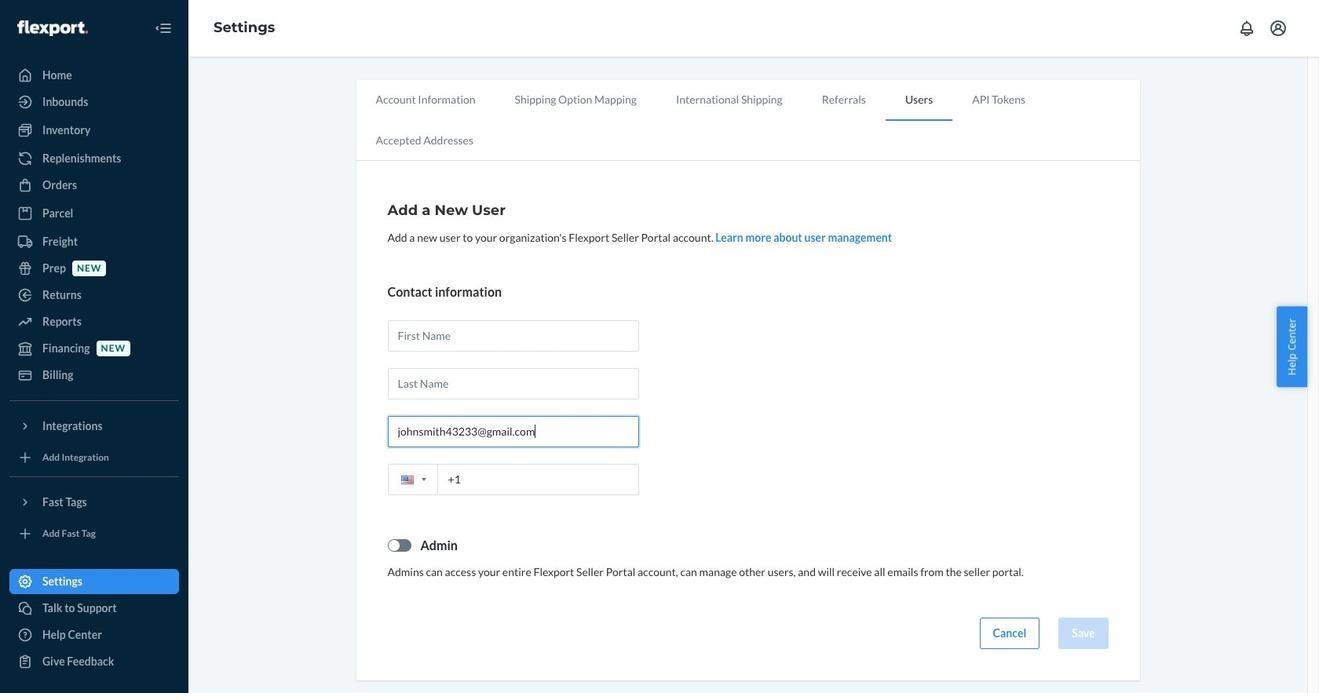 Task type: describe. For each thing, give the bounding box(es) containing it.
close navigation image
[[154, 19, 173, 38]]

Email text field
[[388, 416, 639, 447]]



Task type: vqa. For each thing, say whether or not it's contained in the screenshot.
fulfill at the left bottom of page
no



Task type: locate. For each thing, give the bounding box(es) containing it.
1 (702) 123-4567 telephone field
[[388, 464, 639, 495]]

Last Name text field
[[388, 368, 639, 400]]

flexport logo image
[[17, 20, 88, 36]]

First Name text field
[[388, 320, 639, 352]]

tab
[[356, 80, 495, 119], [495, 80, 656, 119], [656, 80, 802, 119], [802, 80, 886, 119], [886, 80, 953, 121], [953, 80, 1045, 119], [356, 121, 493, 160]]

open notifications image
[[1238, 19, 1256, 38]]

open account menu image
[[1269, 19, 1288, 38]]

tab list
[[356, 80, 1140, 161]]

united states: + 1 image
[[421, 479, 426, 482]]



